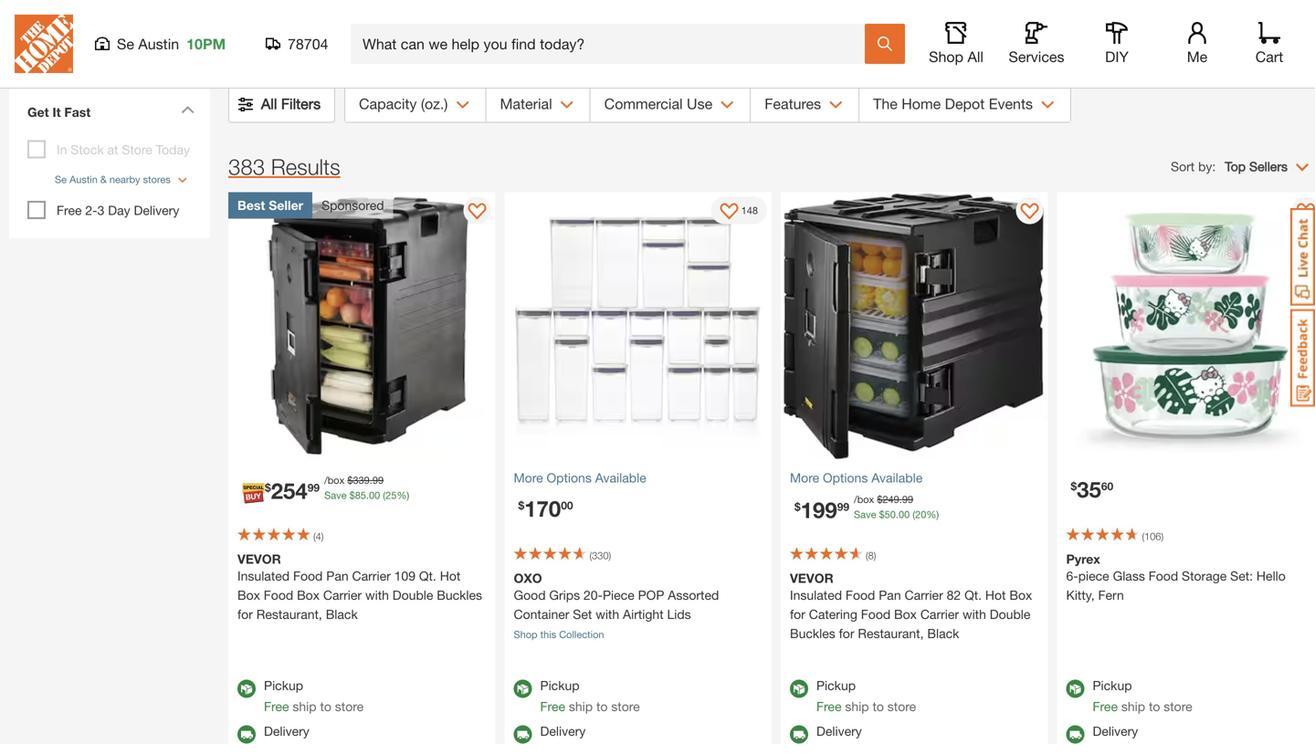 Task type: describe. For each thing, give the bounding box(es) containing it.
se for se austin & nearby stores
[[55, 174, 67, 185]]

in stock at store today
[[57, 142, 190, 157]]

diy
[[1105, 48, 1129, 65]]

all filters button
[[229, 85, 334, 122]]

106
[[1145, 531, 1161, 543]]

3 available for pickup image from the left
[[1066, 680, 1085, 698]]

container
[[514, 607, 569, 622]]

254
[[271, 478, 308, 504]]

( for ( 8 )
[[866, 550, 868, 562]]

black inside 'vevor insulated food pan carrier 82 qt. hot box for catering food box carrier with double buckles for restaurant, black'
[[927, 626, 959, 641]]

( 106 )
[[1142, 531, 1164, 543]]

more options available link for ( 330 )
[[514, 469, 763, 488]]

free 2-3 day delivery link
[[57, 203, 179, 218]]

insulated food pan carrier 82 qt. hot box for catering food box carrier with double buckles for restaurant, black image
[[781, 192, 1048, 459]]

carrier left "109"
[[352, 569, 391, 584]]

features
[[765, 95, 821, 112]]

35
[[1077, 476, 1101, 502]]

109
[[394, 569, 416, 584]]

vevor insulated food pan carrier 82 qt. hot box for catering food box carrier with double buckles for restaurant, black
[[790, 571, 1032, 641]]

sellers
[[1250, 159, 1288, 174]]

( inside $ 199 99 /box $ 249 . 99 save $ 50 . 00 ( 20 %)
[[913, 509, 915, 521]]

display image inside 148 dropdown button
[[720, 203, 739, 222]]

food inside pyrex 6-piece glass food storage set: hello kitty, fern
[[1149, 569, 1178, 584]]

99 inside $ 254 99
[[308, 481, 320, 494]]

&
[[100, 174, 107, 185]]

pickup for available for pickup image
[[264, 678, 303, 693]]

get it fast
[[27, 105, 91, 120]]

lids
[[667, 607, 691, 622]]

carrier left 82
[[905, 588, 943, 603]]

at
[[107, 142, 118, 157]]

2-
[[85, 203, 97, 218]]

by:
[[1199, 159, 1216, 174]]

$ inside $ 254 99
[[265, 481, 271, 494]]

me button
[[1168, 22, 1227, 66]]

shop this collection link
[[514, 629, 604, 641]]

pop
[[638, 588, 664, 603]]

available for ( 8 )
[[872, 470, 923, 486]]

ship for available for pickup icon corresponding to ( 330 )
[[569, 699, 593, 714]]

00 inside $ 199 99 /box $ 249 . 99 save $ 50 . 00 ( 20 %)
[[899, 509, 910, 521]]

capacity (oz.)
[[359, 95, 448, 112]]

shop all
[[929, 48, 984, 65]]

features link
[[751, 85, 859, 122]]

filters
[[281, 95, 321, 112]]

good
[[514, 588, 546, 603]]

stores
[[143, 174, 171, 185]]

6-
[[1066, 569, 1079, 584]]

free for available for pickup image
[[264, 699, 289, 714]]

available for ( 330 )
[[595, 470, 646, 486]]

$ 254 99
[[265, 478, 320, 504]]

save inside the /box $ 339 . 99 save $ 85 . 00 ( 25 %)
[[324, 490, 347, 501]]

available for pickup image
[[237, 680, 256, 698]]

oxo
[[514, 571, 542, 586]]

insulated food pan carrier 109 qt. hot box food box carrier with double buckles for restaurant, black image
[[228, 192, 496, 459]]

carrier down ( 4 )
[[323, 588, 362, 603]]

more options available link for ( 8 )
[[790, 469, 1039, 488]]

live chat image
[[1291, 208, 1315, 306]]

qt. for 109
[[419, 569, 436, 584]]

events
[[989, 95, 1033, 112]]

$ 199 99 /box $ 249 . 99 save $ 50 . 00 ( 20 %)
[[795, 494, 939, 523]]

3
[[97, 203, 104, 218]]

99 left 50
[[837, 501, 850, 513]]

get it fast link
[[18, 94, 201, 136]]

get
[[27, 105, 49, 120]]

00 inside the /box $ 339 . 99 save $ 85 . 00 ( 25 %)
[[369, 490, 380, 501]]

1 pickup free ship to store from the left
[[264, 678, 364, 714]]

25
[[386, 490, 397, 501]]

delivery for available for pickup image
[[264, 724, 309, 739]]

top
[[1225, 159, 1246, 174]]

99 inside the /box $ 339 . 99 save $ 85 . 00 ( 25 %)
[[373, 475, 384, 486]]

insulated for for
[[790, 588, 842, 603]]

material
[[500, 95, 552, 112]]

148 button
[[711, 197, 767, 224]]

the home depot events
[[873, 95, 1033, 112]]

/box inside $ 199 99 /box $ 249 . 99 save $ 50 . 00 ( 20 %)
[[854, 494, 874, 506]]

airtight
[[623, 607, 664, 622]]

containers
[[300, 27, 532, 80]]

20
[[915, 509, 927, 521]]

double inside vevor insulated food pan carrier 109 qt. hot box food box carrier with double buckles for restaurant, black
[[393, 588, 433, 603]]

free for available for pickup icon corresponding to ( 330 )
[[540, 699, 565, 714]]

display image for 6-piece glass food storage set: hello kitty, fern
[[1297, 203, 1315, 222]]

20-
[[584, 588, 603, 603]]

me
[[1187, 48, 1208, 65]]

339
[[353, 475, 370, 486]]

buckles inside 'vevor insulated food pan carrier 82 qt. hot box for catering food box carrier with double buckles for restaurant, black'
[[790, 626, 836, 641]]

( for ( 106 )
[[1142, 531, 1145, 543]]

set
[[573, 607, 592, 622]]

to for 6-piece glass food storage set: hello kitty, fern image
[[1149, 699, 1160, 714]]

services button
[[1008, 22, 1066, 66]]

10pm
[[186, 35, 226, 53]]

pickup free ship to store for "insulated food pan carrier 82 qt. hot box for catering food box carrier with double buckles for restaurant, black" image
[[817, 678, 916, 714]]

) for ( 106 )
[[1161, 531, 1164, 543]]

restaurant, inside 'vevor insulated food pan carrier 82 qt. hot box for catering food box carrier with double buckles for restaurant, black'
[[858, 626, 924, 641]]

1 available shipping image from the left
[[237, 726, 256, 744]]

catering
[[809, 607, 858, 622]]

collection
[[559, 629, 604, 641]]

%) inside the /box $ 339 . 99 save $ 85 . 00 ( 25 %)
[[397, 490, 409, 501]]

82
[[947, 588, 961, 603]]

it
[[53, 105, 61, 120]]

fast
[[64, 105, 91, 120]]

delivery for available for pickup icon corresponding to ( 330 )
[[540, 724, 586, 739]]

0 horizontal spatial storage
[[119, 27, 289, 80]]

se austin & nearby stores
[[55, 174, 171, 185]]

caret icon image
[[181, 106, 195, 114]]

What can we help you find today? search field
[[363, 25, 864, 63]]

the home depot events link
[[860, 85, 1071, 122]]

85
[[355, 490, 366, 501]]

seller
[[269, 198, 303, 213]]

ship for available for pickup image
[[293, 699, 317, 714]]

%) inside $ 199 99 /box $ 249 . 99 save $ 50 . 00 ( 20 %)
[[927, 509, 939, 521]]

home
[[902, 95, 941, 112]]

in
[[57, 142, 67, 157]]

pickup free ship to store for 6-piece glass food storage set: hello kitty, fern image
[[1093, 678, 1193, 714]]

store for good grips 20-piece pop assorted container set with airtight lids image
[[611, 699, 640, 714]]

( for ( 4 )
[[313, 531, 316, 543]]

options for ( 8 )
[[823, 470, 868, 486]]

buckles inside vevor insulated food pan carrier 109 qt. hot box food box carrier with double buckles for restaurant, black
[[437, 588, 482, 603]]

grips
[[549, 588, 580, 603]]

hot for buckles
[[440, 569, 461, 584]]

depot
[[945, 95, 985, 112]]

vevor for vevor insulated food pan carrier 82 qt. hot box for catering food box carrier with double buckles for restaurant, black
[[790, 571, 834, 586]]

(oz.)
[[421, 95, 448, 112]]

sort
[[1171, 159, 1195, 174]]

to for "insulated food pan carrier 82 qt. hot box for catering food box carrier with double buckles for restaurant, black" image
[[873, 699, 884, 714]]

( 8 )
[[866, 550, 876, 562]]

piece
[[1079, 569, 1110, 584]]

8
[[868, 550, 874, 562]]

open arrow image for commercial use
[[721, 101, 735, 109]]

the
[[873, 95, 898, 112]]

glass
[[1113, 569, 1145, 584]]

qt. for 82
[[965, 588, 982, 603]]



Task type: locate. For each thing, give the bounding box(es) containing it.
the home depot logo image
[[15, 15, 73, 73]]

hot for with
[[986, 588, 1006, 603]]

0 vertical spatial shop
[[929, 48, 964, 65]]

open arrow image
[[456, 101, 470, 109], [561, 101, 574, 109], [721, 101, 735, 109]]

more options available link up 249
[[790, 469, 1039, 488]]

pickup for third available for pickup icon from left
[[1093, 678, 1132, 693]]

pan
[[326, 569, 349, 584], [879, 588, 901, 603]]

1 open arrow image from the left
[[456, 101, 470, 109]]

shop all button
[[927, 22, 986, 66]]

open arrow image inside material "link"
[[561, 101, 574, 109]]

383 results
[[228, 154, 340, 180]]

black inside vevor insulated food pan carrier 109 qt. hot box food box carrier with double buckles for restaurant, black
[[326, 607, 358, 622]]

0 horizontal spatial shop
[[514, 629, 538, 641]]

good grips 20-piece pop assorted container set with airtight lids image
[[505, 192, 772, 459]]

pickup down shop this collection link
[[540, 678, 580, 693]]

1 ship from the left
[[293, 699, 317, 714]]

shop
[[929, 48, 964, 65], [514, 629, 538, 641]]

/box inside the /box $ 339 . 99 save $ 85 . 00 ( 25 %)
[[324, 475, 345, 486]]

2 horizontal spatial available for pickup image
[[1066, 680, 1085, 698]]

available shipping image
[[514, 726, 532, 744], [790, 726, 808, 744]]

options for ( 330 )
[[547, 470, 592, 486]]

0 horizontal spatial insulated
[[237, 569, 290, 584]]

0 horizontal spatial display image
[[720, 203, 739, 222]]

1 vertical spatial storage
[[1182, 569, 1227, 584]]

pan for food
[[879, 588, 901, 603]]

0 horizontal spatial qt.
[[419, 569, 436, 584]]

insulated
[[237, 569, 290, 584], [790, 588, 842, 603]]

storage inside pyrex 6-piece glass food storage set: hello kitty, fern
[[1182, 569, 1227, 584]]

0 vertical spatial austin
[[138, 35, 179, 53]]

insulated inside vevor insulated food pan carrier 109 qt. hot box food box carrier with double buckles for restaurant, black
[[237, 569, 290, 584]]

open arrow image inside the home depot events link
[[1041, 101, 1055, 109]]

delivery
[[134, 203, 179, 218], [264, 724, 309, 739], [540, 724, 586, 739], [817, 724, 862, 739], [1093, 724, 1138, 739]]

4
[[316, 531, 321, 543]]

free
[[57, 203, 82, 218], [264, 699, 289, 714], [540, 699, 565, 714], [817, 699, 842, 714], [1093, 699, 1118, 714]]

shop left this at left bottom
[[514, 629, 538, 641]]

for down catering
[[839, 626, 855, 641]]

to for good grips 20-piece pop assorted container set with airtight lids image
[[596, 699, 608, 714]]

1 horizontal spatial austin
[[138, 35, 179, 53]]

0 vertical spatial pan
[[326, 569, 349, 584]]

available up 249
[[872, 470, 923, 486]]

hot inside vevor insulated food pan carrier 109 qt. hot box food box carrier with double buckles for restaurant, black
[[440, 569, 461, 584]]

1 vertical spatial se
[[55, 174, 67, 185]]

/box left 339
[[324, 475, 345, 486]]

pan inside vevor insulated food pan carrier 109 qt. hot box food box carrier with double buckles for restaurant, black
[[326, 569, 349, 584]]

buckles down catering
[[790, 626, 836, 641]]

0 horizontal spatial for
[[237, 607, 253, 622]]

1 vertical spatial double
[[990, 607, 1031, 622]]

1 options from the left
[[547, 470, 592, 486]]

1 horizontal spatial storage
[[1182, 569, 1227, 584]]

more options available for ( 330 )
[[514, 470, 646, 486]]

options up $ 170 00
[[547, 470, 592, 486]]

for inside vevor insulated food pan carrier 109 qt. hot box food box carrier with double buckles for restaurant, black
[[237, 607, 253, 622]]

) for ( 8 )
[[874, 550, 876, 562]]

1 horizontal spatial pan
[[879, 588, 901, 603]]

qt. inside 'vevor insulated food pan carrier 82 qt. hot box for catering food box carrier with double buckles for restaurant, black'
[[965, 588, 982, 603]]

%) right "85"
[[397, 490, 409, 501]]

more up "199"
[[790, 470, 819, 486]]

3 display image from the left
[[1297, 203, 1315, 222]]

for up available for pickup image
[[237, 607, 253, 622]]

1 horizontal spatial display image
[[1021, 203, 1039, 222]]

(
[[383, 490, 386, 501], [913, 509, 915, 521], [313, 531, 316, 543], [1142, 531, 1145, 543], [590, 550, 592, 562], [866, 550, 868, 562]]

%) right 50
[[927, 509, 939, 521]]

1 horizontal spatial available shipping image
[[790, 726, 808, 744]]

1 vertical spatial /box
[[854, 494, 874, 506]]

available up ( 330 )
[[595, 470, 646, 486]]

commercial use
[[604, 95, 713, 112]]

hot right 82
[[986, 588, 1006, 603]]

day
[[108, 203, 130, 218]]

0 vertical spatial qt.
[[419, 569, 436, 584]]

( up glass
[[1142, 531, 1145, 543]]

storage up caret icon
[[119, 27, 289, 80]]

2 to from the left
[[596, 699, 608, 714]]

pyrex
[[1066, 552, 1101, 567]]

delivery for available for pickup icon corresponding to ( 8 )
[[817, 724, 862, 739]]

6-piece glass food storage set: hello kitty, fern image
[[1057, 192, 1315, 459]]

double inside 'vevor insulated food pan carrier 82 qt. hot box for catering food box carrier with double buckles for restaurant, black'
[[990, 607, 1031, 622]]

qt. right 82
[[965, 588, 982, 603]]

1 horizontal spatial available
[[872, 470, 923, 486]]

1 vertical spatial austin
[[69, 174, 98, 185]]

3 store from the left
[[888, 699, 916, 714]]

4 pickup from the left
[[1093, 678, 1132, 693]]

( for ( 330 )
[[590, 550, 592, 562]]

2 open arrow image from the left
[[561, 101, 574, 109]]

more options available link up ( 330 )
[[514, 469, 763, 488]]

1 horizontal spatial more
[[790, 470, 819, 486]]

1 horizontal spatial hot
[[986, 588, 1006, 603]]

0 vertical spatial black
[[326, 607, 358, 622]]

0 horizontal spatial austin
[[69, 174, 98, 185]]

pickup down "fern" in the right bottom of the page
[[1093, 678, 1132, 693]]

hot right "109"
[[440, 569, 461, 584]]

0 horizontal spatial open arrow image
[[456, 101, 470, 109]]

austin for 10pm
[[138, 35, 179, 53]]

$ inside $ 170 00
[[518, 499, 524, 512]]

kitty,
[[1066, 588, 1095, 603]]

$ inside "$ 35 60"
[[1071, 480, 1077, 493]]

0 horizontal spatial pan
[[326, 569, 349, 584]]

1 horizontal spatial insulated
[[790, 588, 842, 603]]

more options available up $ 170 00
[[514, 470, 646, 486]]

1 horizontal spatial black
[[927, 626, 959, 641]]

1 horizontal spatial available for pickup image
[[790, 680, 808, 698]]

austin left 10pm at the left of the page
[[138, 35, 179, 53]]

1 horizontal spatial buckles
[[790, 626, 836, 641]]

display image for (
[[1021, 203, 1039, 222]]

restaurant, inside vevor insulated food pan carrier 109 qt. hot box food box carrier with double buckles for restaurant, black
[[256, 607, 322, 622]]

1 pickup from the left
[[264, 678, 303, 693]]

hot
[[440, 569, 461, 584], [986, 588, 1006, 603]]

storage left set:
[[1182, 569, 1227, 584]]

0 vertical spatial double
[[393, 588, 433, 603]]

ship
[[293, 699, 317, 714], [569, 699, 593, 714], [845, 699, 869, 714], [1122, 699, 1145, 714]]

options up $ 199 99 /box $ 249 . 99 save $ 50 . 00 ( 20 %)
[[823, 470, 868, 486]]

) for ( 330 )
[[609, 550, 611, 562]]

pan left "109"
[[326, 569, 349, 584]]

00 inside $ 170 00
[[561, 499, 573, 512]]

$ 170 00
[[518, 496, 573, 522]]

/box $ 339 . 99 save $ 85 . 00 ( 25 %)
[[324, 475, 409, 501]]

0 vertical spatial vevor
[[237, 552, 281, 567]]

.
[[370, 475, 373, 486], [366, 490, 369, 501], [900, 494, 902, 506], [896, 509, 899, 521]]

0 horizontal spatial double
[[393, 588, 433, 603]]

2 display image from the left
[[1021, 203, 1039, 222]]

hello
[[1257, 569, 1286, 584]]

1 available from the left
[[595, 470, 646, 486]]

vevor for vevor insulated food pan carrier 109 qt. hot box food box carrier with double buckles for restaurant, black
[[237, 552, 281, 567]]

se down in
[[55, 174, 67, 185]]

all
[[968, 48, 984, 65], [261, 95, 277, 112]]

330
[[592, 550, 609, 562]]

insulated up catering
[[790, 588, 842, 603]]

pan for carrier
[[326, 569, 349, 584]]

1 horizontal spatial save
[[854, 509, 876, 521]]

0 horizontal spatial se
[[55, 174, 67, 185]]

delivery for third available for pickup icon from left
[[1093, 724, 1138, 739]]

more for ( 330 )
[[514, 470, 543, 486]]

2 horizontal spatial with
[[963, 607, 986, 622]]

4 store from the left
[[1164, 699, 1193, 714]]

99 right 339
[[373, 475, 384, 486]]

available shipping image for ( 330 )
[[514, 726, 532, 744]]

more for ( 8 )
[[790, 470, 819, 486]]

1 available shipping image from the left
[[514, 726, 532, 744]]

open arrow image inside features link
[[830, 101, 843, 109]]

4 to from the left
[[1149, 699, 1160, 714]]

78704 button
[[266, 35, 329, 53]]

austin for &
[[69, 174, 98, 185]]

restaurant, down ( 4 )
[[256, 607, 322, 622]]

insulated inside 'vevor insulated food pan carrier 82 qt. hot box for catering food box carrier with double buckles for restaurant, black'
[[790, 588, 842, 603]]

insulated down 254
[[237, 569, 290, 584]]

black
[[326, 607, 358, 622], [927, 626, 959, 641]]

oxo good grips 20-piece pop assorted container set with airtight lids shop this collection
[[514, 571, 719, 641]]

best
[[237, 198, 265, 213]]

capacity (oz.) link
[[345, 85, 485, 122]]

1 horizontal spatial shop
[[929, 48, 964, 65]]

1 store from the left
[[335, 699, 364, 714]]

2 available shipping image from the left
[[790, 726, 808, 744]]

99 left "85"
[[308, 481, 320, 494]]

carrier
[[352, 569, 391, 584], [323, 588, 362, 603], [905, 588, 943, 603], [921, 607, 959, 622]]

buckles
[[437, 588, 482, 603], [790, 626, 836, 641]]

for left catering
[[790, 607, 805, 622]]

00
[[369, 490, 380, 501], [561, 499, 573, 512], [899, 509, 910, 521]]

3 to from the left
[[873, 699, 884, 714]]

( up 20-
[[590, 550, 592, 562]]

1 vertical spatial buckles
[[790, 626, 836, 641]]

vevor down 254
[[237, 552, 281, 567]]

1 horizontal spatial 00
[[561, 499, 573, 512]]

austin left &
[[69, 174, 98, 185]]

1 more options available link from the left
[[514, 469, 763, 488]]

fern
[[1098, 588, 1124, 603]]

1 open arrow image from the left
[[830, 101, 843, 109]]

results
[[271, 154, 340, 180]]

0 horizontal spatial available shipping image
[[514, 726, 532, 744]]

2 available shipping image from the left
[[1066, 726, 1085, 744]]

available for pickup image for ( 330 )
[[514, 680, 532, 698]]

0 vertical spatial %)
[[397, 490, 409, 501]]

vevor up catering
[[790, 571, 834, 586]]

double
[[393, 588, 433, 603], [990, 607, 1031, 622]]

more up 170
[[514, 470, 543, 486]]

( down $ 254 99
[[313, 531, 316, 543]]

1 vertical spatial pan
[[879, 588, 901, 603]]

1 horizontal spatial for
[[790, 607, 805, 622]]

0 vertical spatial all
[[968, 48, 984, 65]]

shop up the home depot events
[[929, 48, 964, 65]]

display image
[[720, 203, 739, 222], [1021, 203, 1039, 222], [1297, 203, 1315, 222]]

shop inside the oxo good grips 20-piece pop assorted container set with airtight lids shop this collection
[[514, 629, 538, 641]]

1 horizontal spatial all
[[968, 48, 984, 65]]

pickup right available for pickup image
[[264, 678, 303, 693]]

with
[[365, 588, 389, 603], [596, 607, 619, 622], [963, 607, 986, 622]]

0 horizontal spatial all
[[261, 95, 277, 112]]

stock
[[71, 142, 104, 157]]

display image
[[468, 203, 486, 222]]

shop inside 'button'
[[929, 48, 964, 65]]

all filters
[[261, 95, 321, 112]]

save left 50
[[854, 509, 876, 521]]

free 2-3 day delivery
[[57, 203, 179, 218]]

store for "insulated food pan carrier 82 qt. hot box for catering food box carrier with double buckles for restaurant, black" image
[[888, 699, 916, 714]]

0 horizontal spatial options
[[547, 470, 592, 486]]

open arrow image right material
[[561, 101, 574, 109]]

0 horizontal spatial save
[[324, 490, 347, 501]]

0 vertical spatial storage
[[119, 27, 289, 80]]

free for available for pickup icon corresponding to ( 8 )
[[817, 699, 842, 714]]

1 vertical spatial vevor
[[790, 571, 834, 586]]

1 horizontal spatial options
[[823, 470, 868, 486]]

50
[[885, 509, 896, 521]]

2 open arrow image from the left
[[1041, 101, 1055, 109]]

2 horizontal spatial open arrow image
[[721, 101, 735, 109]]

se up the get it fast "link"
[[117, 35, 134, 53]]

nearby
[[110, 174, 140, 185]]

open arrow image for features
[[830, 101, 843, 109]]

1 more options available from the left
[[514, 470, 646, 486]]

3 open arrow image from the left
[[721, 101, 735, 109]]

99 right 249
[[902, 494, 914, 506]]

se austin 10pm
[[117, 35, 226, 53]]

open arrow image inside 'commercial use' link
[[721, 101, 735, 109]]

2 store from the left
[[611, 699, 640, 714]]

set:
[[1231, 569, 1253, 584]]

vevor inside 'vevor insulated food pan carrier 82 qt. hot box for catering food box carrier with double buckles for restaurant, black'
[[790, 571, 834, 586]]

restaurant, down 8
[[858, 626, 924, 641]]

1 horizontal spatial double
[[990, 607, 1031, 622]]

1 horizontal spatial vevor
[[790, 571, 834, 586]]

170
[[524, 496, 561, 522]]

cart link
[[1250, 22, 1290, 66]]

se
[[117, 35, 134, 53], [55, 174, 67, 185]]

store for 6-piece glass food storage set: hello kitty, fern image
[[1164, 699, 1193, 714]]

this
[[540, 629, 556, 641]]

( 4 )
[[313, 531, 324, 543]]

0 horizontal spatial hot
[[440, 569, 461, 584]]

( right 50
[[913, 509, 915, 521]]

open arrow image right features
[[830, 101, 843, 109]]

4 pickup free ship to store from the left
[[1093, 678, 1193, 714]]

2 ship from the left
[[569, 699, 593, 714]]

1 more from the left
[[514, 470, 543, 486]]

60
[[1101, 480, 1114, 493]]

0 horizontal spatial available
[[595, 470, 646, 486]]

use
[[687, 95, 713, 112]]

best seller
[[237, 198, 303, 213]]

4 ship from the left
[[1122, 699, 1145, 714]]

1 display image from the left
[[720, 203, 739, 222]]

2 more options available from the left
[[790, 470, 923, 486]]

0 vertical spatial /box
[[324, 475, 345, 486]]

pickup for available for pickup icon corresponding to ( 330 )
[[540, 678, 580, 693]]

0 vertical spatial se
[[117, 35, 134, 53]]

0 horizontal spatial restaurant,
[[256, 607, 322, 622]]

open arrow image right use
[[721, 101, 735, 109]]

open arrow image
[[830, 101, 843, 109], [1041, 101, 1055, 109]]

2 horizontal spatial for
[[839, 626, 855, 641]]

/box left 249
[[854, 494, 874, 506]]

feedback link image
[[1291, 309, 1315, 407]]

sponsored
[[322, 198, 384, 213]]

1 horizontal spatial open arrow image
[[1041, 101, 1055, 109]]

2 available for pickup image from the left
[[790, 680, 808, 698]]

to
[[320, 699, 332, 714], [596, 699, 608, 714], [873, 699, 884, 714], [1149, 699, 1160, 714]]

open arrow image for material
[[561, 101, 574, 109]]

pyrex 6-piece glass food storage set: hello kitty, fern
[[1066, 552, 1286, 603]]

0 vertical spatial save
[[324, 490, 347, 501]]

$ 35 60
[[1071, 476, 1114, 502]]

pickup for available for pickup icon corresponding to ( 8 )
[[817, 678, 856, 693]]

more options available for ( 8 )
[[790, 470, 923, 486]]

1 horizontal spatial /box
[[854, 494, 874, 506]]

0 horizontal spatial buckles
[[437, 588, 482, 603]]

0 vertical spatial restaurant,
[[256, 607, 322, 622]]

1 horizontal spatial open arrow image
[[561, 101, 574, 109]]

free for third available for pickup icon from left
[[1093, 699, 1118, 714]]

1 vertical spatial all
[[261, 95, 277, 112]]

box
[[237, 588, 260, 603], [297, 588, 320, 603], [1010, 588, 1032, 603], [894, 607, 917, 622]]

open arrow image right (oz.)
[[456, 101, 470, 109]]

1 horizontal spatial se
[[117, 35, 134, 53]]

1 horizontal spatial available shipping image
[[1066, 726, 1085, 744]]

more options available up $ 199 99 /box $ 249 . 99 save $ 50 . 00 ( 20 %)
[[790, 470, 923, 486]]

available shipping image for ( 8 )
[[790, 726, 808, 744]]

1 horizontal spatial qt.
[[965, 588, 982, 603]]

ship for available for pickup icon corresponding to ( 8 )
[[845, 699, 869, 714]]

today
[[156, 142, 190, 157]]

diy button
[[1088, 22, 1146, 66]]

all up the home depot events link
[[968, 48, 984, 65]]

0 horizontal spatial more options available link
[[514, 469, 763, 488]]

services
[[1009, 48, 1065, 65]]

99
[[373, 475, 384, 486], [308, 481, 320, 494], [902, 494, 914, 506], [837, 501, 850, 513]]

0 horizontal spatial with
[[365, 588, 389, 603]]

buckles left good
[[437, 588, 482, 603]]

all inside button
[[261, 95, 277, 112]]

0 horizontal spatial available for pickup image
[[514, 680, 532, 698]]

all inside 'button'
[[968, 48, 984, 65]]

vevor inside vevor insulated food pan carrier 109 qt. hot box food box carrier with double buckles for restaurant, black
[[237, 552, 281, 567]]

0 vertical spatial hot
[[440, 569, 461, 584]]

3 pickup free ship to store from the left
[[817, 678, 916, 714]]

1 available for pickup image from the left
[[514, 680, 532, 698]]

1 vertical spatial shop
[[514, 629, 538, 641]]

all left the filters
[[261, 95, 277, 112]]

vevor
[[237, 552, 281, 567], [790, 571, 834, 586]]

2 available from the left
[[872, 470, 923, 486]]

2 horizontal spatial display image
[[1297, 203, 1315, 222]]

with inside vevor insulated food pan carrier 109 qt. hot box food box carrier with double buckles for restaurant, black
[[365, 588, 389, 603]]

0 horizontal spatial open arrow image
[[830, 101, 843, 109]]

0 horizontal spatial 00
[[369, 490, 380, 501]]

1 to from the left
[[320, 699, 332, 714]]

0 vertical spatial buckles
[[437, 588, 482, 603]]

piece
[[603, 588, 635, 603]]

open arrow image for capacity (oz.)
[[456, 101, 470, 109]]

insulated for food
[[237, 569, 290, 584]]

pan inside 'vevor insulated food pan carrier 82 qt. hot box for catering food box carrier with double buckles for restaurant, black'
[[879, 588, 901, 603]]

0 horizontal spatial available shipping image
[[237, 726, 256, 744]]

storage
[[119, 27, 289, 80], [1182, 569, 1227, 584]]

save inside $ 199 99 /box $ 249 . 99 save $ 50 . 00 ( 20 %)
[[854, 509, 876, 521]]

se for se austin 10pm
[[117, 35, 134, 53]]

78704
[[288, 35, 328, 53]]

) for ( 4 )
[[321, 531, 324, 543]]

capacity
[[359, 95, 417, 112]]

restaurant,
[[256, 607, 322, 622], [858, 626, 924, 641]]

1 vertical spatial black
[[927, 626, 959, 641]]

( inside the /box $ 339 . 99 save $ 85 . 00 ( 25 %)
[[383, 490, 386, 501]]

0 horizontal spatial /box
[[324, 475, 345, 486]]

available for pickup image
[[514, 680, 532, 698], [790, 680, 808, 698], [1066, 680, 1085, 698]]

2 horizontal spatial 00
[[899, 509, 910, 521]]

0 horizontal spatial %)
[[397, 490, 409, 501]]

0 horizontal spatial vevor
[[237, 552, 281, 567]]

available shipping image
[[237, 726, 256, 744], [1066, 726, 1085, 744]]

2 more options available link from the left
[[790, 469, 1039, 488]]

/box
[[324, 475, 345, 486], [854, 494, 874, 506]]

open arrow image inside capacity (oz.) link
[[456, 101, 470, 109]]

3 pickup from the left
[[817, 678, 856, 693]]

1 horizontal spatial more options available
[[790, 470, 923, 486]]

0 horizontal spatial more options available
[[514, 470, 646, 486]]

0 vertical spatial insulated
[[237, 569, 290, 584]]

1 horizontal spatial with
[[596, 607, 619, 622]]

cart
[[1256, 48, 1284, 65]]

qt. right "109"
[[419, 569, 436, 584]]

austin
[[138, 35, 179, 53], [69, 174, 98, 185]]

3 ship from the left
[[845, 699, 869, 714]]

available for pickup image for ( 8 )
[[790, 680, 808, 698]]

in stock at store today link
[[57, 142, 190, 157]]

1 vertical spatial %)
[[927, 509, 939, 521]]

pan left 82
[[879, 588, 901, 603]]

1 horizontal spatial restaurant,
[[858, 626, 924, 641]]

pickup down catering
[[817, 678, 856, 693]]

pickup
[[264, 678, 303, 693], [540, 678, 580, 693], [817, 678, 856, 693], [1093, 678, 1132, 693]]

1 vertical spatial restaurant,
[[858, 626, 924, 641]]

2 options from the left
[[823, 470, 868, 486]]

open arrow image for the home depot events
[[1041, 101, 1055, 109]]

2 pickup free ship to store from the left
[[540, 678, 640, 714]]

options
[[547, 470, 592, 486], [823, 470, 868, 486]]

0 horizontal spatial black
[[326, 607, 358, 622]]

( right "85"
[[383, 490, 386, 501]]

1 horizontal spatial %)
[[927, 509, 939, 521]]

save left "85"
[[324, 490, 347, 501]]

with inside the oxo good grips 20-piece pop assorted container set with airtight lids shop this collection
[[596, 607, 619, 622]]

( down $ 199 99 /box $ 249 . 99 save $ 50 . 00 ( 20 %)
[[866, 550, 868, 562]]

2 more from the left
[[790, 470, 819, 486]]

carrier down 82
[[921, 607, 959, 622]]

1 vertical spatial save
[[854, 509, 876, 521]]

( 330 )
[[590, 550, 611, 562]]

ship for third available for pickup icon from left
[[1122, 699, 1145, 714]]

2 pickup from the left
[[540, 678, 580, 693]]

148
[[741, 204, 758, 216]]

pickup free ship to store for good grips 20-piece pop assorted container set with airtight lids image
[[540, 678, 640, 714]]

qt. inside vevor insulated food pan carrier 109 qt. hot box food box carrier with double buckles for restaurant, black
[[419, 569, 436, 584]]

0 horizontal spatial more
[[514, 470, 543, 486]]

1 vertical spatial qt.
[[965, 588, 982, 603]]

hot inside 'vevor insulated food pan carrier 82 qt. hot box for catering food box carrier with double buckles for restaurant, black'
[[986, 588, 1006, 603]]

with inside 'vevor insulated food pan carrier 82 qt. hot box for catering food box carrier with double buckles for restaurant, black'
[[963, 607, 986, 622]]

1 vertical spatial insulated
[[790, 588, 842, 603]]

249
[[883, 494, 900, 506]]

store
[[122, 142, 152, 157]]

)
[[321, 531, 324, 543], [1161, 531, 1164, 543], [609, 550, 611, 562], [874, 550, 876, 562]]

open arrow image right the events
[[1041, 101, 1055, 109]]

1 vertical spatial hot
[[986, 588, 1006, 603]]



Task type: vqa. For each thing, say whether or not it's contained in the screenshot.
the Qt. inside VEVOR Insulated Food Pan Carrier 82 Qt. Hot Box for Catering Food Box Carrier with Double Buckles for Restaurant, Black
yes



